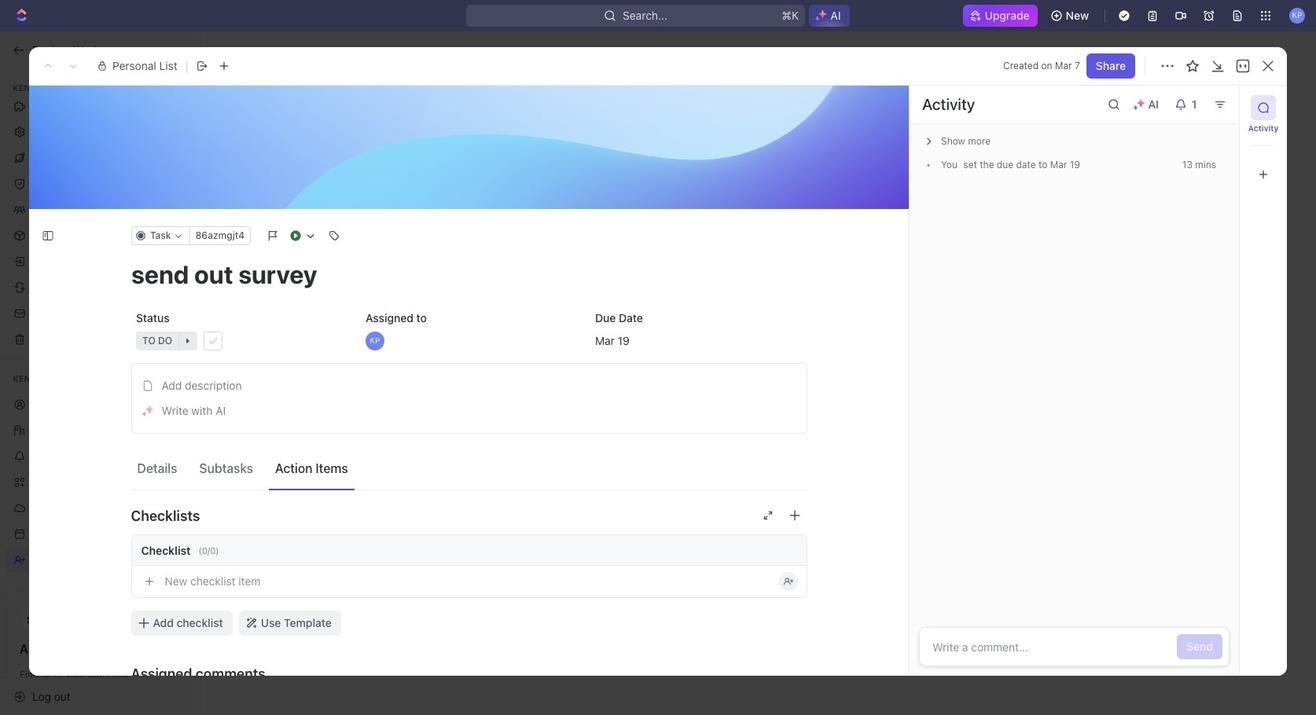 Task type: vqa. For each thing, say whether or not it's contained in the screenshot.
first row from the top
no



Task type: describe. For each thing, give the bounding box(es) containing it.
0 vertical spatial app
[[20, 643, 44, 657]]

integrations
[[20, 683, 73, 695]]

(0/0)
[[199, 545, 219, 556]]

upgrade link
[[963, 5, 1038, 27]]

change cover button
[[716, 178, 807, 203]]

your inside find all of your apps and integrations in our new app center!
[[66, 669, 85, 681]]

workspace
[[73, 43, 130, 56]]

clickapps
[[32, 73, 83, 86]]

reposition
[[651, 183, 706, 197]]

use template button
[[239, 611, 341, 636]]

show
[[941, 135, 966, 147]]

you set the due date to mar 19
[[941, 159, 1081, 171]]

on
[[1042, 60, 1053, 72]]

to inside dropdown button
[[142, 335, 155, 347]]

settings link
[[6, 119, 194, 144]]

change
[[725, 183, 765, 197]]

assigned to
[[365, 311, 427, 325]]

of
[[54, 669, 63, 681]]

0 vertical spatial mar
[[1055, 60, 1072, 72]]

send button
[[1178, 635, 1223, 660]]

security & permissions link
[[6, 171, 194, 196]]

new for new button
[[1066, 9, 1089, 22]]

details
[[137, 461, 177, 475]]

share
[[1096, 59, 1126, 72]]

teams link
[[6, 197, 194, 222]]

action items button
[[269, 454, 354, 483]]

apps
[[88, 669, 110, 681]]

turn your referrals into revenue - join clickup's affiliate program
[[589, 400, 929, 436]]

into
[[723, 400, 750, 419]]

|
[[185, 58, 188, 74]]

personal list link
[[112, 59, 177, 72]]

add for add checklist
[[153, 617, 174, 630]]

write with ai button
[[136, 399, 802, 424]]

use template
[[261, 617, 332, 630]]

-
[[815, 400, 822, 419]]

0 vertical spatial kp button
[[1285, 3, 1310, 28]]

checklists button
[[131, 497, 807, 535]]

clickup's
[[860, 400, 929, 419]]

security
[[32, 177, 74, 190]]

write
[[162, 404, 188, 418]]

show more
[[941, 135, 991, 147]]

app center
[[20, 643, 87, 657]]

back to workspace
[[32, 43, 130, 56]]

add description
[[162, 379, 242, 392]]

back to workspace button
[[6, 37, 186, 63]]

find all of your apps and integrations in our new app center!
[[20, 669, 177, 695]]

13 mins
[[1183, 159, 1217, 171]]

center!
[[144, 683, 177, 695]]

1 button
[[1169, 92, 1208, 117]]

assigned comments button
[[131, 655, 807, 693]]

add for add description
[[162, 379, 182, 392]]

settings
[[32, 125, 74, 138]]

personal list |
[[112, 58, 188, 74]]

86azmgjt4
[[195, 230, 244, 241]]

change cover
[[725, 183, 797, 197]]

rewards graphic@2x image
[[583, 115, 935, 369]]

log out
[[32, 690, 71, 703]]

integrations link
[[6, 93, 194, 118]]

integrations
[[32, 99, 93, 112]]

kp for bottom kp dropdown button
[[370, 336, 380, 345]]

due
[[997, 159, 1014, 171]]

log
[[32, 690, 51, 703]]

7
[[1075, 60, 1080, 72]]

types
[[58, 228, 89, 242]]

app inside find all of your apps and integrations in our new app center!
[[124, 683, 142, 695]]

permissions
[[88, 177, 149, 190]]

task sidebar navigation tab list
[[1247, 95, 1281, 187]]

19 inside dropdown button
[[617, 334, 629, 347]]

19 inside "task sidebar content" section
[[1070, 159, 1081, 171]]

upgrade
[[985, 9, 1030, 22]]

to inside button
[[60, 43, 70, 56]]

you
[[941, 159, 958, 171]]

0 horizontal spatial ai button
[[810, 5, 850, 27]]

task for task types
[[32, 228, 55, 242]]

created
[[1004, 60, 1039, 72]]

affiliate
[[700, 417, 753, 436]]

task button
[[131, 227, 190, 245]]

add checklist
[[153, 617, 223, 630]]

1 vertical spatial kp button
[[361, 327, 578, 355]]

comments
[[196, 666, 266, 682]]

ai button
[[1127, 92, 1169, 117]]

and
[[112, 669, 129, 681]]

find
[[20, 669, 39, 681]]

to do
[[142, 335, 172, 347]]

revenue
[[754, 400, 811, 419]]



Task type: locate. For each thing, give the bounding box(es) containing it.
new inside button
[[1066, 9, 1089, 22]]

your inside 'turn your referrals into revenue - join clickup's affiliate program'
[[625, 400, 657, 419]]

new checklist item
[[165, 575, 261, 588]]

0 vertical spatial assigned
[[365, 311, 413, 325]]

your
[[625, 400, 657, 419], [66, 669, 85, 681]]

ai button right ⌘k
[[810, 5, 850, 27]]

set
[[964, 159, 977, 171]]

task types
[[32, 228, 89, 242]]

assigned for assigned comments
[[131, 666, 192, 682]]

1 horizontal spatial activity
[[1249, 123, 1279, 133]]

created on mar 7
[[1004, 60, 1080, 72]]

1 vertical spatial app
[[124, 683, 142, 695]]

0 vertical spatial ai button
[[810, 5, 850, 27]]

kp for the topmost kp dropdown button
[[1292, 10, 1303, 20]]

checklist inside button
[[177, 617, 223, 630]]

assigned comments
[[131, 666, 266, 682]]

app down and
[[124, 683, 142, 695]]

app up find
[[20, 643, 44, 657]]

ai inside button
[[216, 404, 226, 418]]

2 vertical spatial ai
[[216, 404, 226, 418]]

mar inside "task sidebar content" section
[[1050, 159, 1068, 171]]

to inside "task sidebar content" section
[[1039, 159, 1048, 171]]

cover
[[768, 183, 797, 197]]

0 horizontal spatial task
[[32, 228, 55, 242]]

back
[[32, 43, 57, 56]]

item
[[239, 575, 261, 588]]

to right back
[[60, 43, 70, 56]]

0 vertical spatial your
[[625, 400, 657, 419]]

new for checklist
[[165, 575, 187, 588]]

due
[[595, 311, 616, 325]]

checklist down new checklist item
[[177, 617, 223, 630]]

1 vertical spatial checklist
[[177, 617, 223, 630]]

task inside dropdown button
[[150, 230, 171, 241]]

list
[[159, 59, 177, 72]]

2 vertical spatial mar
[[595, 334, 614, 347]]

date
[[1016, 159, 1036, 171]]

1
[[1192, 98, 1197, 111]]

0 horizontal spatial kp button
[[361, 327, 578, 355]]

your right turn at the bottom left
[[625, 400, 657, 419]]

0 horizontal spatial your
[[66, 669, 85, 681]]

mar 19 button
[[590, 327, 807, 355]]

ai left 1 dropdown button
[[1149, 98, 1159, 111]]

with
[[191, 404, 213, 418]]

0 horizontal spatial 19
[[617, 334, 629, 347]]

teams
[[32, 203, 65, 216]]

0 horizontal spatial assigned
[[131, 666, 192, 682]]

1 vertical spatial activity
[[1249, 123, 1279, 133]]

new up "7"
[[1066, 9, 1089, 22]]

activity
[[923, 95, 975, 113], [1249, 123, 1279, 133]]

do
[[158, 335, 172, 347]]

task left the 86azmgjt4
[[150, 230, 171, 241]]

1 horizontal spatial kp
[[1292, 10, 1303, 20]]

activity inside "task sidebar content" section
[[923, 95, 975, 113]]

mar down due
[[595, 334, 614, 347]]

mar down show more dropdown button
[[1050, 159, 1068, 171]]

kp
[[1292, 10, 1303, 20], [370, 336, 380, 345]]

1 vertical spatial kp
[[370, 336, 380, 345]]

mins
[[1196, 159, 1217, 171]]

program
[[757, 417, 817, 436]]

1 vertical spatial ai
[[1149, 98, 1159, 111]]

share button
[[1087, 53, 1136, 79]]

add up assigned comments
[[153, 617, 174, 630]]

referrals
[[660, 400, 719, 419]]

0 horizontal spatial app
[[20, 643, 44, 657]]

0 vertical spatial activity
[[923, 95, 975, 113]]

personal
[[112, 59, 156, 72]]

ai button left 1
[[1127, 92, 1169, 117]]

1 horizontal spatial app
[[124, 683, 142, 695]]

kp button
[[1285, 3, 1310, 28], [361, 327, 578, 355]]

1 horizontal spatial assigned
[[365, 311, 413, 325]]

checklist
[[141, 544, 191, 557]]

to do button
[[131, 327, 348, 355]]

assigned inside dropdown button
[[131, 666, 192, 682]]

1 horizontal spatial ai
[[831, 9, 841, 22]]

1 vertical spatial new
[[165, 575, 187, 588]]

1 horizontal spatial kp button
[[1285, 3, 1310, 28]]

change cover button
[[716, 178, 807, 203]]

task down teams
[[32, 228, 55, 242]]

mar left "7"
[[1055, 60, 1072, 72]]

the
[[980, 159, 994, 171]]

ai
[[831, 9, 841, 22], [1149, 98, 1159, 111], [216, 404, 226, 418]]

0 vertical spatial kp
[[1292, 10, 1303, 20]]

search...
[[623, 9, 668, 22]]

ai right with
[[216, 404, 226, 418]]

task sidebar content section
[[906, 86, 1239, 676]]

add up write on the left
[[162, 379, 182, 392]]

description
[[185, 379, 242, 392]]

out
[[54, 690, 71, 703]]

1 vertical spatial your
[[66, 669, 85, 681]]

action items
[[275, 461, 348, 475]]

19 down show more dropdown button
[[1070, 159, 1081, 171]]

1 vertical spatial ai button
[[1127, 92, 1169, 117]]

status
[[136, 311, 169, 325]]

86azmgjt4 button
[[189, 227, 251, 245]]

new button
[[1044, 3, 1099, 28]]

19
[[1070, 159, 1081, 171], [617, 334, 629, 347]]

0 horizontal spatial ai
[[216, 404, 226, 418]]

0 vertical spatial checklist
[[190, 575, 236, 588]]

spaces link
[[6, 145, 194, 170]]

mar inside dropdown button
[[595, 334, 614, 347]]

ai right ⌘k
[[831, 9, 841, 22]]

ai button
[[810, 5, 850, 27], [1127, 92, 1169, 117]]

add description button
[[136, 374, 802, 399]]

&
[[77, 177, 85, 190]]

to left do
[[142, 335, 155, 347]]

new down new checklist item
[[156, 608, 176, 618]]

checklists
[[131, 508, 200, 524]]

new down checklist (0/0)
[[165, 575, 187, 588]]

1 vertical spatial add
[[153, 617, 174, 630]]

task for task
[[150, 230, 171, 241]]

1 horizontal spatial task
[[150, 230, 171, 241]]

to down edit task name text field
[[416, 311, 427, 325]]

new
[[103, 683, 121, 695]]

activity inside the task sidebar navigation tab list
[[1249, 123, 1279, 133]]

19 down the due date
[[617, 334, 629, 347]]

0 vertical spatial add
[[162, 379, 182, 392]]

1 horizontal spatial 19
[[1070, 159, 1081, 171]]

add
[[162, 379, 182, 392], [153, 617, 174, 630]]

action
[[275, 461, 313, 475]]

subtasks
[[199, 461, 253, 475]]

2 vertical spatial new
[[156, 608, 176, 618]]

13
[[1183, 159, 1193, 171]]

new
[[1066, 9, 1089, 22], [165, 575, 187, 588], [156, 608, 176, 618]]

0 vertical spatial 19
[[1070, 159, 1081, 171]]

our
[[86, 683, 100, 695]]

1 horizontal spatial ai button
[[1127, 92, 1169, 117]]

0 horizontal spatial kp
[[370, 336, 380, 345]]

1 vertical spatial 19
[[617, 334, 629, 347]]

items
[[316, 461, 348, 475]]

mar 19
[[595, 334, 629, 347]]

0 horizontal spatial activity
[[923, 95, 975, 113]]

0 vertical spatial new
[[1066, 9, 1089, 22]]

checklist
[[190, 575, 236, 588], [177, 617, 223, 630]]

assigned
[[365, 311, 413, 325], [131, 666, 192, 682]]

send
[[1187, 640, 1214, 654]]

ai inside dropdown button
[[1149, 98, 1159, 111]]

use
[[261, 617, 281, 630]]

1 vertical spatial mar
[[1050, 159, 1068, 171]]

center
[[47, 643, 87, 657]]

1 horizontal spatial your
[[625, 400, 657, 419]]

all
[[41, 669, 51, 681]]

date
[[619, 311, 643, 325]]

your up in
[[66, 669, 85, 681]]

2 horizontal spatial ai
[[1149, 98, 1159, 111]]

assigned for assigned to
[[365, 311, 413, 325]]

0 vertical spatial ai
[[831, 9, 841, 22]]

1 vertical spatial assigned
[[131, 666, 192, 682]]

to right date
[[1039, 159, 1048, 171]]

in
[[75, 683, 83, 695]]

checklist down (0/0) in the left of the page
[[190, 575, 236, 588]]

checklist for new
[[190, 575, 236, 588]]

checklist (0/0)
[[141, 544, 219, 557]]

clickapps link
[[6, 67, 194, 92]]

Edit task name text field
[[131, 260, 807, 289]]

template
[[284, 617, 332, 630]]

write with ai
[[162, 404, 226, 418]]

subtasks button
[[193, 454, 260, 483]]

due date
[[595, 311, 643, 325]]

checklist for add
[[177, 617, 223, 630]]



